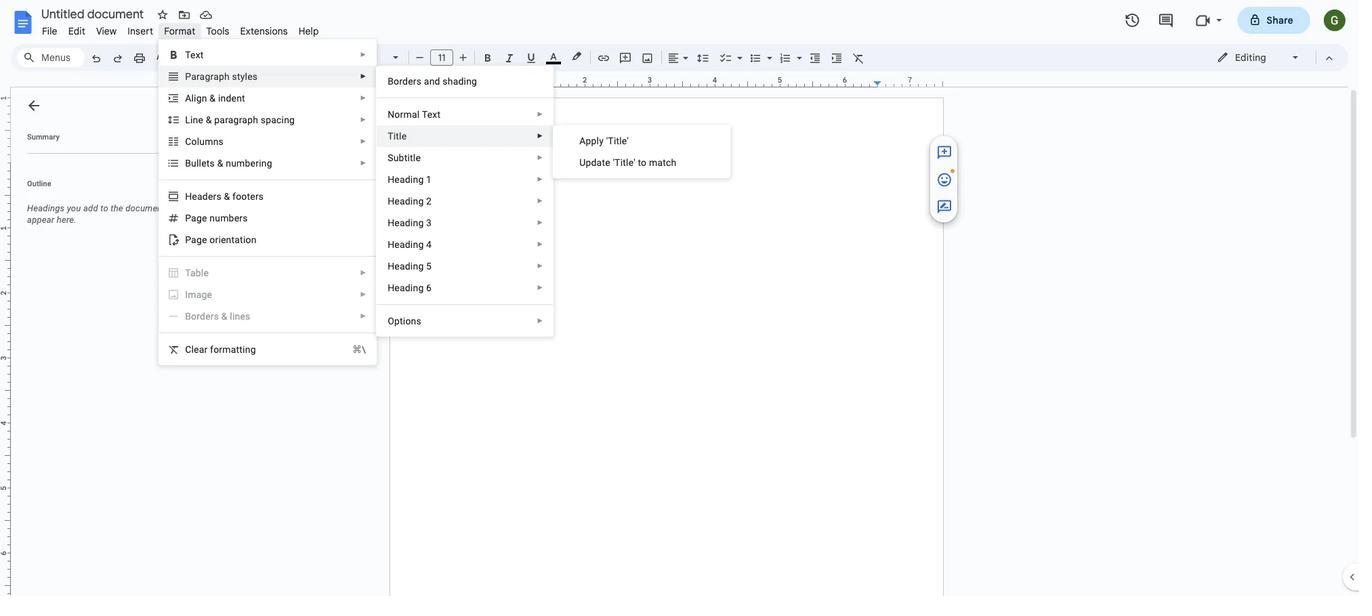 Task type: vqa. For each thing, say whether or not it's contained in the screenshot.


Task type: locate. For each thing, give the bounding box(es) containing it.
menu containing a
[[553, 125, 731, 178]]

0 vertical spatial n
[[213, 136, 219, 147]]

t itle
[[388, 130, 407, 142]]

menu
[[159, 39, 377, 365], [376, 66, 554, 337], [553, 125, 731, 178]]

highlight color image
[[569, 48, 584, 64]]

bullets & numbering t element
[[185, 158, 276, 169]]

1 page from the top
[[185, 212, 207, 224]]

1 vertical spatial text
[[422, 109, 441, 120]]

c
[[185, 344, 191, 355]]

pdate
[[586, 157, 611, 168]]

►
[[360, 51, 367, 59], [360, 73, 367, 80], [360, 94, 367, 102], [537, 110, 544, 118], [360, 116, 367, 124], [537, 132, 544, 140], [360, 138, 367, 145], [537, 154, 544, 162], [360, 159, 367, 167], [537, 176, 544, 183], [537, 197, 544, 205], [537, 219, 544, 227], [537, 241, 544, 248], [537, 262, 544, 270], [360, 269, 367, 277], [537, 284, 544, 292], [360, 291, 367, 299], [360, 312, 367, 320], [537, 317, 544, 325]]

to
[[638, 157, 647, 168], [100, 203, 108, 213]]

u
[[215, 212, 220, 224]]

menu bar
[[37, 18, 324, 40]]

headings
[[27, 203, 65, 213]]

title t element
[[388, 130, 411, 142]]

4
[[426, 239, 432, 250]]

2 page from the top
[[185, 234, 207, 245]]

Star checkbox
[[153, 5, 172, 24]]

text
[[185, 49, 204, 60], [422, 109, 441, 120]]

4 heading from the top
[[388, 239, 424, 250]]

text s element
[[185, 49, 208, 60]]

heading
[[388, 174, 424, 185], [388, 196, 424, 207], [388, 217, 424, 228], [388, 239, 424, 250], [388, 261, 424, 272], [388, 282, 424, 293]]

heading 6 6 element
[[388, 282, 436, 293]]

arial option
[[348, 48, 385, 67]]

n for s
[[213, 136, 219, 147]]

0 vertical spatial a
[[185, 93, 191, 104]]

footers
[[233, 191, 264, 202]]

colum
[[185, 136, 213, 147]]

heading 4 4 element
[[388, 239, 436, 250]]

i
[[185, 289, 188, 300]]

1 vertical spatial s
[[210, 158, 215, 169]]

'title' right "pply"
[[606, 135, 629, 146]]

0 horizontal spatial text
[[185, 49, 204, 60]]

file
[[42, 25, 57, 37]]

text color image
[[546, 48, 561, 64]]

3
[[426, 217, 432, 228]]

0 vertical spatial 'title'
[[606, 135, 629, 146]]

menu bar containing file
[[37, 18, 324, 40]]

0 horizontal spatial to
[[100, 203, 108, 213]]

► inside table menu item
[[360, 269, 367, 277]]

heading 3 3 element
[[388, 217, 436, 228]]

menu bar inside menu bar banner
[[37, 18, 324, 40]]

o ptions
[[388, 316, 422, 327]]

o
[[388, 316, 394, 327]]

application
[[0, 0, 1360, 596]]

spacing
[[261, 114, 295, 125]]

orientation
[[210, 234, 257, 245]]

heading down heading 5
[[388, 282, 424, 293]]

to inside menu
[[638, 157, 647, 168]]

1 vertical spatial n
[[210, 212, 215, 224]]

subtitle s element
[[388, 152, 425, 163]]

n
[[213, 136, 219, 147], [210, 212, 215, 224]]

bulle
[[185, 158, 207, 169]]

0 vertical spatial page
[[185, 212, 207, 224]]

1 horizontal spatial a
[[580, 135, 586, 146]]

a down p at top left
[[185, 93, 191, 104]]

heading 1
[[388, 174, 432, 185]]

s for t
[[210, 158, 215, 169]]

heading down subtitle s element
[[388, 174, 424, 185]]

borders & lines q element
[[185, 311, 255, 322]]

add comment image
[[937, 145, 953, 161]]

heading up 'heading 4'
[[388, 217, 424, 228]]

Font size field
[[430, 49, 459, 66]]

insert image image
[[640, 48, 656, 67]]

heading 2 2 element
[[388, 196, 436, 207]]

0 horizontal spatial a
[[185, 93, 191, 104]]

'title'
[[606, 135, 629, 146], [613, 157, 636, 168]]

0 vertical spatial s
[[219, 136, 224, 147]]

borders & lines menu item
[[159, 306, 376, 327]]

6 heading from the top
[[388, 282, 424, 293]]

bulleted list menu image
[[764, 49, 773, 54]]

tools
[[206, 25, 230, 37]]

to left the at the left of the page
[[100, 203, 108, 213]]

2 heading from the top
[[388, 196, 424, 207]]

borders and shading b element
[[388, 76, 481, 87]]

and
[[424, 76, 440, 87]]

top margin image
[[0, 98, 10, 167]]

b orders and shading
[[388, 76, 477, 87]]

left margin image
[[390, 77, 459, 87]]

i m age
[[185, 289, 212, 300]]

heading for heading 3
[[388, 217, 424, 228]]

menu item
[[159, 284, 376, 306]]

menu containing text
[[159, 39, 377, 365]]

n up bulle t s & numbering at left
[[213, 136, 219, 147]]

a up the u
[[580, 135, 586, 146]]

ine
[[190, 114, 203, 125]]

table menu item
[[159, 262, 376, 284]]

1 horizontal spatial s
[[219, 136, 224, 147]]

n for u
[[210, 212, 215, 224]]

1 vertical spatial page
[[185, 234, 207, 245]]

menu containing b
[[376, 66, 554, 337]]

heading for heading 4
[[388, 239, 424, 250]]

table
[[185, 267, 209, 279]]

to for the
[[100, 203, 108, 213]]

here.
[[57, 215, 77, 225]]

heading up heading 3
[[388, 196, 424, 207]]

formatting
[[210, 344, 256, 355]]

to for match
[[638, 157, 647, 168]]

to inside headings you add to the document will appear here.
[[100, 203, 108, 213]]

age
[[196, 289, 212, 300]]

& left lines
[[222, 311, 228, 322]]

h
[[185, 191, 192, 202]]

& right lign
[[210, 93, 216, 104]]

1 vertical spatial a
[[580, 135, 586, 146]]

text up p at top left
[[185, 49, 204, 60]]

Menus field
[[17, 48, 85, 67]]

⌘backslash element
[[336, 343, 366, 357]]

&
[[210, 93, 216, 104], [206, 114, 212, 125], [217, 158, 223, 169], [224, 191, 230, 202], [222, 311, 228, 322]]

help menu item
[[293, 23, 324, 39]]

0 vertical spatial to
[[638, 157, 647, 168]]

s right bulle
[[210, 158, 215, 169]]

0 vertical spatial text
[[185, 49, 204, 60]]

page
[[185, 212, 207, 224], [185, 234, 207, 245]]

'title' right pdate in the top of the page
[[613, 157, 636, 168]]

insert menu item
[[122, 23, 159, 39]]

a
[[185, 93, 191, 104], [580, 135, 586, 146]]

menu bar banner
[[0, 0, 1360, 596]]

t
[[388, 130, 394, 142]]

add emoji reaction image
[[937, 172, 953, 188]]

heading up heading 6
[[388, 261, 424, 272]]

page orientation 3 element
[[185, 234, 261, 245]]

1 horizontal spatial to
[[638, 157, 647, 168]]

n ormal text
[[388, 109, 441, 120]]

b
[[388, 76, 394, 87]]

page down page n u mbers
[[185, 234, 207, 245]]

a for pply
[[580, 135, 586, 146]]

edit
[[68, 25, 85, 37]]

update 'title' to match u element
[[580, 157, 681, 168]]

n left mbers
[[210, 212, 215, 224]]

s
[[219, 136, 224, 147], [210, 158, 215, 169]]

page left the u
[[185, 212, 207, 224]]

edit menu item
[[63, 23, 91, 39]]

& for eaders
[[224, 191, 230, 202]]

3 heading from the top
[[388, 217, 424, 228]]

& right t
[[217, 158, 223, 169]]

heading 2
[[388, 196, 432, 207]]

heading down heading 3
[[388, 239, 424, 250]]

& right eaders
[[224, 191, 230, 202]]

5 heading from the top
[[388, 261, 424, 272]]

u pdate 'title' to match
[[580, 157, 677, 168]]

s right colum
[[219, 136, 224, 147]]

to left the match
[[638, 157, 647, 168]]

format menu item
[[159, 23, 201, 39]]

1 heading from the top
[[388, 174, 424, 185]]

& right the ine
[[206, 114, 212, 125]]

clear formatting c element
[[185, 344, 260, 355]]

0 horizontal spatial s
[[210, 158, 215, 169]]

ubtitle
[[394, 152, 421, 163]]

1 vertical spatial 'title'
[[613, 157, 636, 168]]

help
[[299, 25, 319, 37]]

s ubtitle
[[388, 152, 421, 163]]

line & paragraph spacing l element
[[185, 114, 299, 125]]

table 2 element
[[185, 267, 213, 279]]

text right ormal
[[422, 109, 441, 120]]

1 vertical spatial to
[[100, 203, 108, 213]]



Task type: describe. For each thing, give the bounding box(es) containing it.
p aragraph styles
[[185, 71, 258, 82]]

5
[[426, 261, 432, 272]]

normal text n element
[[388, 109, 445, 120]]

l ine & paragraph spacing
[[185, 114, 295, 125]]

will
[[168, 203, 181, 213]]

styles
[[232, 71, 258, 82]]

outline heading
[[11, 178, 195, 197]]

lign
[[191, 93, 207, 104]]

view menu item
[[91, 23, 122, 39]]

options o element
[[388, 316, 426, 327]]

p
[[185, 71, 191, 82]]

heading for heading 5
[[388, 261, 424, 272]]

m
[[188, 289, 196, 300]]

summary
[[27, 133, 60, 141]]

a for lign
[[185, 93, 191, 104]]

headings you add to the document will appear here.
[[27, 203, 181, 225]]

extensions
[[240, 25, 288, 37]]

& for ine
[[206, 114, 212, 125]]

page orientation
[[185, 234, 257, 245]]

heading 5 5 element
[[388, 261, 436, 272]]

extensions menu item
[[235, 23, 293, 39]]

ormal
[[395, 109, 420, 120]]

you
[[67, 203, 81, 213]]

heading 4
[[388, 239, 432, 250]]

Rename text field
[[37, 5, 152, 22]]

paragraph styles p element
[[185, 71, 262, 82]]

h eaders & footers
[[185, 191, 264, 202]]

numbering
[[226, 158, 272, 169]]

► inside "borders & lines" menu item
[[360, 312, 367, 320]]

heading 5
[[388, 261, 432, 272]]

heading for heading 1
[[388, 174, 424, 185]]

colum n s
[[185, 136, 224, 147]]

line & paragraph spacing image
[[696, 48, 711, 67]]

n
[[388, 109, 395, 120]]

shading
[[443, 76, 477, 87]]

menu item containing i
[[159, 284, 376, 306]]

& inside "borders & lines" menu item
[[222, 311, 228, 322]]

Font size text field
[[431, 49, 453, 66]]

aragraph
[[191, 71, 230, 82]]

paragraph
[[214, 114, 258, 125]]

insert
[[128, 25, 153, 37]]

suggest edits image
[[937, 199, 953, 215]]

lear
[[191, 344, 208, 355]]

image m element
[[185, 289, 216, 300]]

bulle t s & numbering
[[185, 158, 272, 169]]

heading 6
[[388, 282, 432, 293]]

itle
[[394, 130, 407, 142]]

file menu item
[[37, 23, 63, 39]]

checklist menu image
[[734, 49, 743, 54]]

summary heading
[[27, 131, 60, 142]]

share
[[1267, 14, 1294, 26]]

s
[[388, 152, 394, 163]]

page for page n u mbers
[[185, 212, 207, 224]]

application containing share
[[0, 0, 1360, 596]]

arial
[[348, 52, 368, 63]]

6
[[426, 282, 432, 293]]

lines
[[230, 311, 250, 322]]

'title' for pply
[[606, 135, 629, 146]]

ptions
[[394, 316, 422, 327]]

mode and view toolbar
[[1207, 44, 1341, 71]]

view
[[96, 25, 117, 37]]

borders & lines
[[185, 311, 250, 322]]

align & indent a element
[[185, 93, 249, 104]]

document
[[126, 203, 165, 213]]

heading 3
[[388, 217, 432, 228]]

heading for heading 2
[[388, 196, 424, 207]]

editing
[[1236, 52, 1267, 63]]

'title' for pdate
[[613, 157, 636, 168]]

document outline element
[[11, 87, 195, 596]]

2
[[426, 196, 432, 207]]

page n u mbers
[[185, 212, 248, 224]]

⌘\
[[352, 344, 366, 355]]

the
[[111, 203, 123, 213]]

heading for heading 6
[[388, 282, 424, 293]]

1 horizontal spatial text
[[422, 109, 441, 120]]

format
[[164, 25, 195, 37]]

page for page orientation
[[185, 234, 207, 245]]

tools menu item
[[201, 23, 235, 39]]

match
[[649, 157, 677, 168]]

share button
[[1238, 7, 1311, 34]]

a pply 'title'
[[580, 135, 629, 146]]

right margin image
[[874, 77, 943, 87]]

s for n
[[219, 136, 224, 147]]

columns n element
[[185, 136, 228, 147]]

eaders
[[192, 191, 222, 202]]

main toolbar
[[84, 0, 908, 385]]

headers & footers h element
[[185, 191, 268, 202]]

pply
[[586, 135, 604, 146]]

a lign & indent
[[185, 93, 245, 104]]

l
[[185, 114, 190, 125]]

t
[[207, 158, 210, 169]]

appear
[[27, 215, 54, 225]]

indent
[[218, 93, 245, 104]]

page numbers u element
[[185, 212, 252, 224]]

► inside menu item
[[360, 291, 367, 299]]

mbers
[[220, 212, 248, 224]]

orders
[[394, 76, 422, 87]]

& for lign
[[210, 93, 216, 104]]

outline
[[27, 179, 51, 188]]

heading 1 1 element
[[388, 174, 436, 185]]

add
[[83, 203, 98, 213]]

editing button
[[1208, 47, 1310, 68]]

u
[[580, 157, 586, 168]]

borders
[[185, 311, 219, 322]]

apply 'title' a element
[[580, 135, 633, 146]]

c lear formatting
[[185, 344, 256, 355]]

1
[[426, 174, 432, 185]]



